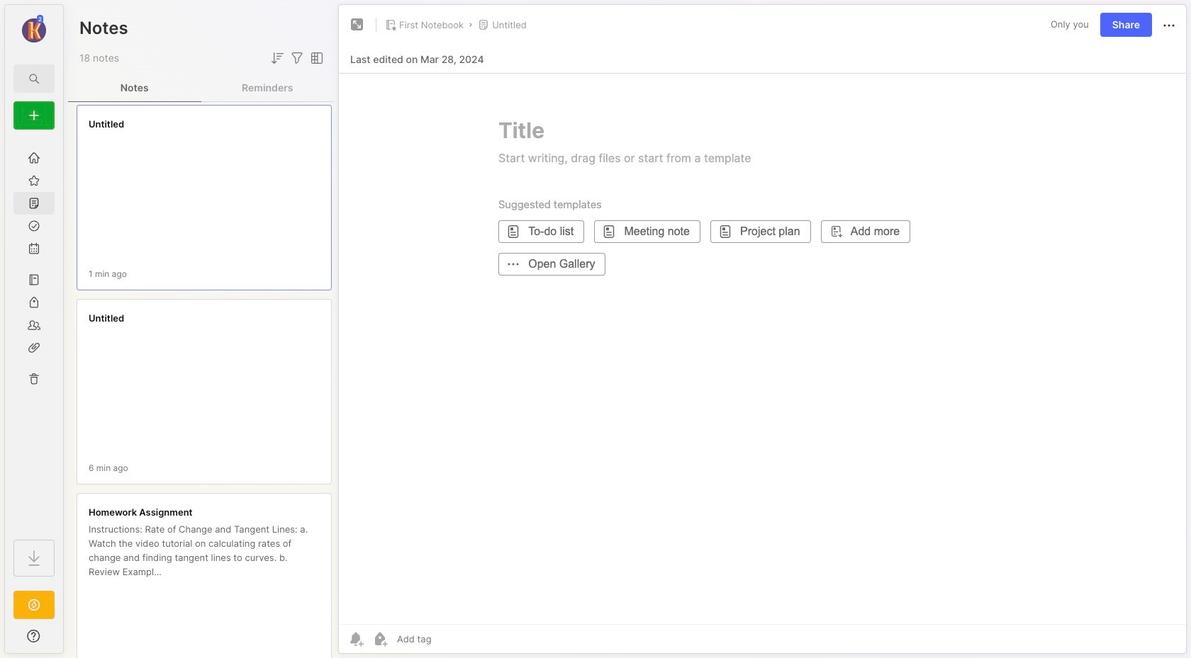 Task type: vqa. For each thing, say whether or not it's contained in the screenshot.
More actions icon to the top
no



Task type: locate. For each thing, give the bounding box(es) containing it.
Add tag field
[[396, 633, 503, 646]]

add tag image
[[371, 631, 389, 648]]

tree
[[5, 138, 63, 527]]

More actions field
[[1161, 16, 1178, 34]]

Sort options field
[[269, 50, 286, 67]]

WHAT'S NEW field
[[5, 625, 63, 648]]

tab list
[[68, 74, 334, 102]]

add filters image
[[289, 50, 306, 67]]

edit search image
[[26, 70, 43, 87]]

upgrade image
[[26, 597, 43, 614]]



Task type: describe. For each thing, give the bounding box(es) containing it.
click to expand image
[[62, 632, 73, 649]]

main element
[[0, 0, 68, 659]]

more actions image
[[1161, 17, 1178, 34]]

Add filters field
[[289, 50, 306, 67]]

add a reminder image
[[347, 631, 364, 648]]

Account field
[[5, 13, 63, 45]]

View options field
[[306, 50, 325, 67]]

Note Editor text field
[[339, 73, 1186, 625]]

home image
[[27, 151, 41, 165]]

tree inside main element
[[5, 138, 63, 527]]

expand note image
[[349, 16, 366, 33]]

note window element
[[338, 4, 1187, 654]]



